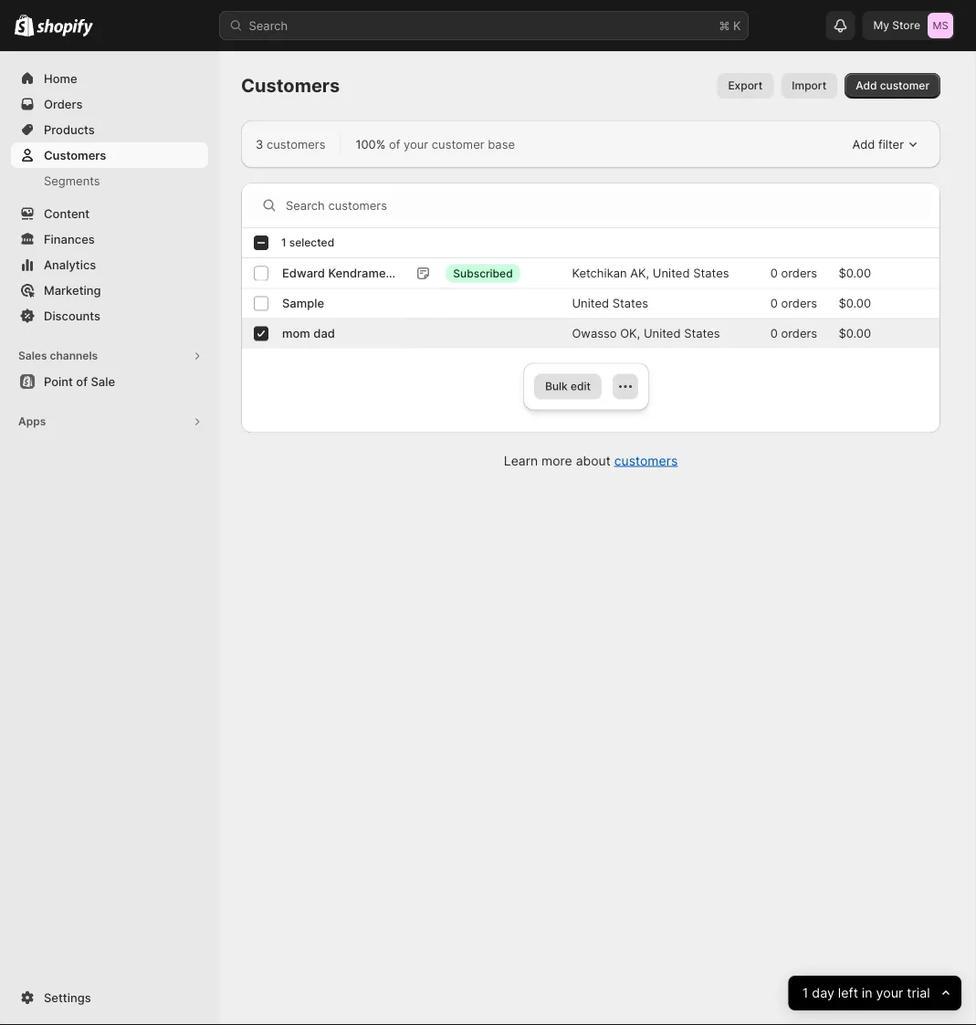Task type: vqa. For each thing, say whether or not it's contained in the screenshot.
rightmost Customers
yes



Task type: locate. For each thing, give the bounding box(es) containing it.
2 vertical spatial $0.00
[[839, 326, 871, 341]]

customer
[[880, 79, 930, 92], [432, 137, 485, 151]]

states
[[693, 266, 729, 280], [612, 296, 648, 310], [684, 326, 720, 341]]

united
[[653, 266, 690, 280], [572, 296, 609, 310], [644, 326, 681, 341]]

1 horizontal spatial customer
[[880, 79, 930, 92]]

3 $0.00 from the top
[[839, 326, 871, 341]]

2 0 from the top
[[770, 296, 778, 310]]

3 0 orders from the top
[[770, 326, 817, 341]]

apps button
[[11, 409, 208, 435]]

1 0 orders from the top
[[770, 266, 817, 280]]

edward kendramedoanderondosen
[[282, 266, 482, 280]]

marketing
[[44, 283, 101, 297]]

about
[[576, 453, 611, 468]]

2 vertical spatial orders
[[781, 326, 817, 341]]

0 vertical spatial add
[[856, 79, 877, 92]]

2 0 orders from the top
[[770, 296, 817, 310]]

1 horizontal spatial your
[[876, 986, 904, 1001]]

1 vertical spatial customer
[[432, 137, 485, 151]]

states for owasso ok, united states
[[684, 326, 720, 341]]

0 vertical spatial your
[[404, 137, 428, 151]]

add filter
[[852, 137, 904, 151]]

segments
[[44, 174, 100, 188]]

0 horizontal spatial of
[[76, 374, 88, 389]]

0 vertical spatial 0
[[770, 266, 778, 280]]

1 horizontal spatial customers
[[614, 453, 678, 468]]

0 orders for owasso ok, united states
[[770, 326, 817, 341]]

orders for owasso ok, united states
[[781, 326, 817, 341]]

orders for united states
[[781, 296, 817, 310]]

1 horizontal spatial 1
[[803, 986, 809, 1001]]

home
[[44, 71, 77, 85]]

2 vertical spatial 0
[[770, 326, 778, 341]]

1 vertical spatial $0.00
[[839, 296, 871, 310]]

export button
[[717, 73, 774, 99]]

united right ak,
[[653, 266, 690, 280]]

1 selected
[[281, 236, 334, 249]]

of for your
[[389, 137, 400, 151]]

1 vertical spatial your
[[876, 986, 904, 1001]]

customers up 3 customers
[[241, 74, 340, 97]]

of
[[389, 137, 400, 151], [76, 374, 88, 389]]

channels
[[50, 349, 98, 363]]

sales channels button
[[11, 343, 208, 369]]

customer up filter
[[880, 79, 930, 92]]

states right ok,
[[684, 326, 720, 341]]

my store
[[873, 19, 921, 32]]

of right 100%
[[389, 137, 400, 151]]

orders
[[781, 266, 817, 280], [781, 296, 817, 310], [781, 326, 817, 341]]

1 0 from the top
[[770, 266, 778, 280]]

orders
[[44, 97, 83, 111]]

1 vertical spatial states
[[612, 296, 648, 310]]

your right in
[[876, 986, 904, 1001]]

1 vertical spatial customers
[[614, 453, 678, 468]]

0 vertical spatial orders
[[781, 266, 817, 280]]

point of sale
[[44, 374, 115, 389]]

of for sale
[[76, 374, 88, 389]]

customer left base
[[432, 137, 485, 151]]

0 vertical spatial of
[[389, 137, 400, 151]]

2 orders from the top
[[781, 296, 817, 310]]

0 orders for united states
[[770, 296, 817, 310]]

2 vertical spatial united
[[644, 326, 681, 341]]

orders link
[[11, 91, 208, 117]]

3 customers
[[256, 137, 326, 151]]

search
[[249, 18, 288, 32]]

0 vertical spatial states
[[693, 266, 729, 280]]

0 vertical spatial 0 orders
[[770, 266, 817, 280]]

1 left day
[[803, 986, 809, 1001]]

0 vertical spatial $0.00
[[839, 266, 871, 280]]

mom dad link
[[282, 325, 335, 343]]

mom
[[282, 326, 310, 341]]

2 vertical spatial 0 orders
[[770, 326, 817, 341]]

content link
[[11, 201, 208, 226]]

add left filter
[[852, 137, 875, 151]]

marketing link
[[11, 278, 208, 303]]

edward kendramedoanderondosen link
[[282, 264, 482, 282]]

1 vertical spatial of
[[76, 374, 88, 389]]

states for ketchikan ak, united states
[[693, 266, 729, 280]]

sales
[[18, 349, 47, 363]]

add
[[856, 79, 877, 92], [852, 137, 875, 151]]

add right import on the right top
[[856, 79, 877, 92]]

store
[[892, 19, 921, 32]]

ketchikan ak, united states
[[572, 266, 729, 280]]

add for add customer
[[856, 79, 877, 92]]

shopify image
[[15, 14, 34, 36]]

1 vertical spatial 0 orders
[[770, 296, 817, 310]]

customers right the about
[[614, 453, 678, 468]]

1 inside dropdown button
[[803, 986, 809, 1001]]

0 vertical spatial united
[[653, 266, 690, 280]]

shopify image
[[37, 19, 93, 37]]

sample link
[[282, 295, 324, 313]]

1 vertical spatial orders
[[781, 296, 817, 310]]

add customer button
[[845, 73, 941, 99]]

united right ok,
[[644, 326, 681, 341]]

1 horizontal spatial customers
[[241, 74, 340, 97]]

1 vertical spatial customers
[[44, 148, 106, 162]]

1 vertical spatial add
[[852, 137, 875, 151]]

0 vertical spatial customer
[[880, 79, 930, 92]]

states right ak,
[[693, 266, 729, 280]]

0 horizontal spatial customers
[[44, 148, 106, 162]]

⌘ k
[[719, 18, 741, 32]]

your
[[404, 137, 428, 151], [876, 986, 904, 1001]]

finances
[[44, 232, 95, 246]]

1 orders from the top
[[781, 266, 817, 280]]

1 day left in your trial button
[[789, 976, 962, 1011]]

3
[[256, 137, 263, 151]]

0 vertical spatial customers
[[241, 74, 340, 97]]

customer inside add customer button
[[880, 79, 930, 92]]

1 vertical spatial 0
[[770, 296, 778, 310]]

1 vertical spatial 1
[[803, 986, 809, 1001]]

your right 100%
[[404, 137, 428, 151]]

products link
[[11, 117, 208, 142]]

customers right 3
[[267, 137, 326, 151]]

1 horizontal spatial of
[[389, 137, 400, 151]]

orders for ketchikan ak, united states
[[781, 266, 817, 280]]

export
[[728, 79, 763, 92]]

1 left selected
[[281, 236, 286, 249]]

3 orders from the top
[[781, 326, 817, 341]]

trial
[[907, 986, 930, 1001]]

segments link
[[11, 168, 208, 194]]

bulk edit button
[[534, 374, 602, 400]]

0 horizontal spatial your
[[404, 137, 428, 151]]

0 horizontal spatial 1
[[281, 236, 286, 249]]

owasso
[[572, 326, 617, 341]]

1 $0.00 from the top
[[839, 266, 871, 280]]

0 vertical spatial 1
[[281, 236, 286, 249]]

subscribed
[[453, 267, 513, 280]]

of inside button
[[76, 374, 88, 389]]

left
[[838, 986, 858, 1001]]

0
[[770, 266, 778, 280], [770, 296, 778, 310], [770, 326, 778, 341]]

1 for 1 day left in your trial
[[803, 986, 809, 1001]]

0 vertical spatial customers
[[267, 137, 326, 151]]

customers up the segments
[[44, 148, 106, 162]]

0 orders
[[770, 266, 817, 280], [770, 296, 817, 310], [770, 326, 817, 341]]

2 $0.00 from the top
[[839, 296, 871, 310]]

3 0 from the top
[[770, 326, 778, 341]]

$0.00
[[839, 266, 871, 280], [839, 296, 871, 310], [839, 326, 871, 341]]

customers
[[241, 74, 340, 97], [44, 148, 106, 162]]

2 vertical spatial states
[[684, 326, 720, 341]]

1
[[281, 236, 286, 249], [803, 986, 809, 1001]]

selected
[[289, 236, 334, 249]]

owasso ok, united states
[[572, 326, 720, 341]]

united up owasso
[[572, 296, 609, 310]]

of left the sale
[[76, 374, 88, 389]]

customers
[[267, 137, 326, 151], [614, 453, 678, 468]]

finances link
[[11, 226, 208, 252]]

filter
[[879, 137, 904, 151]]

states up ok,
[[612, 296, 648, 310]]

discounts link
[[11, 303, 208, 329]]



Task type: describe. For each thing, give the bounding box(es) containing it.
$0.00 for united states
[[839, 296, 871, 310]]

1 day left in your trial
[[803, 986, 930, 1001]]

content
[[44, 206, 90, 221]]

add filter button
[[845, 132, 926, 157]]

0 for ketchikan ak, united states
[[770, 266, 778, 280]]

Search customers text field
[[286, 191, 932, 220]]

your inside '1 day left in your trial' dropdown button
[[876, 986, 904, 1001]]

point of sale link
[[11, 369, 208, 395]]

⌘
[[719, 18, 730, 32]]

more
[[542, 453, 572, 468]]

united states
[[572, 296, 648, 310]]

sample
[[282, 296, 324, 310]]

settings link
[[11, 985, 208, 1011]]

add for add filter
[[852, 137, 875, 151]]

$0.00 for owasso ok, united states
[[839, 326, 871, 341]]

bulk
[[545, 380, 568, 393]]

settings
[[44, 991, 91, 1005]]

point of sale button
[[0, 369, 219, 395]]

k
[[733, 18, 741, 32]]

united for ak,
[[653, 266, 690, 280]]

kendramedoanderondosen
[[328, 266, 482, 280]]

home link
[[11, 66, 208, 91]]

edward
[[282, 266, 325, 280]]

0 for owasso ok, united states
[[770, 326, 778, 341]]

analytics link
[[11, 252, 208, 278]]

customers link
[[11, 142, 208, 168]]

point
[[44, 374, 73, 389]]

edit
[[571, 380, 591, 393]]

my store image
[[928, 13, 953, 38]]

dad
[[313, 326, 335, 341]]

ketchikan
[[572, 266, 627, 280]]

learn
[[504, 453, 538, 468]]

add customer
[[856, 79, 930, 92]]

bulk edit
[[545, 380, 591, 393]]

ak,
[[630, 266, 649, 280]]

apps
[[18, 415, 46, 428]]

products
[[44, 122, 95, 137]]

0 orders for ketchikan ak, united states
[[770, 266, 817, 280]]

base
[[488, 137, 515, 151]]

$0.00 for ketchikan ak, united states
[[839, 266, 871, 280]]

analytics
[[44, 258, 96, 272]]

customers link
[[614, 453, 678, 468]]

1 vertical spatial united
[[572, 296, 609, 310]]

mom dad
[[282, 326, 335, 341]]

in
[[862, 986, 873, 1001]]

ok,
[[620, 326, 640, 341]]

100%
[[356, 137, 386, 151]]

0 horizontal spatial customers
[[267, 137, 326, 151]]

my
[[873, 19, 890, 32]]

learn more about customers
[[504, 453, 678, 468]]

day
[[812, 986, 835, 1001]]

sales channels
[[18, 349, 98, 363]]

0 for united states
[[770, 296, 778, 310]]

sale
[[91, 374, 115, 389]]

discounts
[[44, 309, 100, 323]]

1 for 1 selected
[[281, 236, 286, 249]]

0 horizontal spatial customer
[[432, 137, 485, 151]]

united for ok,
[[644, 326, 681, 341]]

100% of your customer base
[[356, 137, 515, 151]]

import button
[[781, 73, 838, 99]]

import
[[792, 79, 827, 92]]



